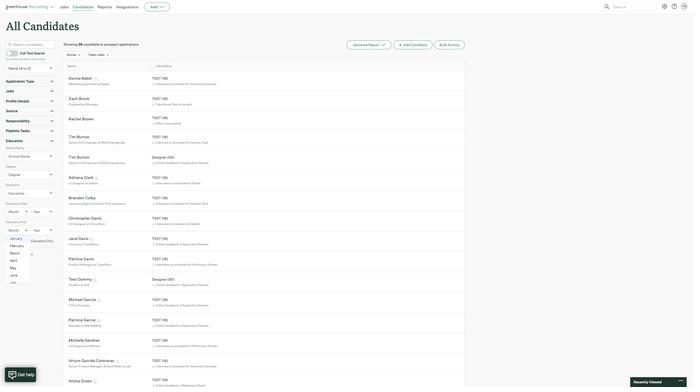 Task type: describe. For each thing, give the bounding box(es) containing it.
1 collect feedback in application review link from the top
[[151, 161, 210, 165]]

most
[[12, 239, 19, 243]]

1 vertical spatial discipline
[[9, 191, 24, 195]]

year for education end
[[33, 228, 40, 232]]

education for education
[[6, 139, 23, 143]]

interview for ux designer at virtuetech
[[156, 222, 168, 226]]

1 in from the top
[[179, 161, 182, 165]]

rides
[[114, 365, 122, 368]]

collect for jane davis
[[156, 242, 165, 246]]

test for manager at marketwise
[[152, 318, 161, 322]]

interview to schedule for holding tank link for colby
[[151, 201, 209, 206]]

marketing
[[69, 82, 83, 86]]

offer
[[156, 122, 162, 125]]

schedule for ui designer at walmart
[[174, 344, 186, 348]]

collect feedback in application review link for jane davis
[[151, 242, 210, 247]]

test (19) interview to schedule for debrief
[[152, 216, 200, 226]]

add button
[[144, 2, 170, 11]]

test for insurance agent at family first insurance
[[152, 196, 161, 200]]

test (19)
[[152, 378, 168, 382]]

reset filters
[[13, 252, 33, 256]]

at inside the michelle gardner ui designer at walmart
[[85, 344, 88, 348]]

collect feedback in application review link for patricia garcia
[[151, 323, 210, 328]]

contreras
[[96, 358, 114, 363]]

generate report button
[[347, 41, 392, 49]]

burton for test
[[77, 134, 89, 139]]

greenhouse recruiting image
[[6, 4, 50, 10]]

foodies
[[79, 304, 90, 307]]

reset
[[13, 252, 22, 256]]

interview to schedule for technical interview link for donna baker
[[151, 82, 218, 86]]

onsite
[[191, 181, 200, 185]]

burton for designer
[[77, 155, 89, 160]]

prospect
[[104, 42, 118, 46]]

name left the (a
[[9, 66, 18, 70]]

0 vertical spatial school name
[[6, 146, 24, 150]]

for for product manager at travelnow
[[187, 263, 191, 267]]

tim burton link for test
[[69, 134, 89, 140]]

january option
[[6, 235, 30, 242]]

interview to schedule for debrief link
[[151, 222, 201, 226]]

interview to schedule for holding tank link for burton
[[151, 140, 209, 145]]

test for ui designer at walmart
[[152, 338, 161, 343]]

patricia davis link
[[69, 257, 94, 262]]

test (19) offer to be created
[[152, 116, 181, 125]]

name down pipeline tasks on the left top
[[16, 146, 24, 150]]

april
[[10, 258, 17, 263]]

list box containing january
[[6, 235, 30, 286]]

only
[[47, 239, 53, 243]]

senior product manager, shared rides at lyft
[[69, 365, 131, 368]]

rsa for test (19)
[[101, 141, 107, 144]]

technical for arturo garrido contreras
[[190, 365, 203, 368]]

1 ui from the top
[[69, 181, 72, 185]]

agent
[[83, 202, 91, 205]]

alisha green has been in reference check for more than 10 days image
[[93, 381, 97, 384]]

bulk actions link
[[434, 41, 465, 49]]

designer (50) collect feedback in application review for senior civil engineer at rsa engineering
[[152, 155, 209, 165]]

type
[[26, 79, 34, 83]]

engineering inside zach brock engineering manager
[[69, 102, 85, 106]]

july
[[10, 280, 16, 285]]

may option
[[6, 264, 30, 272]]

0 vertical spatial school
[[6, 146, 15, 150]]

preliminary for patricia davis
[[191, 263, 207, 267]]

cto at foodies
[[69, 304, 90, 307]]

application type
[[6, 79, 34, 83]]

application for patricia garcia
[[182, 324, 198, 328]]

responsibility
[[6, 119, 30, 123]]

tasks
[[20, 129, 30, 133]]

collect for michael garcia
[[156, 304, 165, 307]]

davis for patricia
[[84, 257, 94, 261]]

walmart
[[89, 344, 100, 348]]

be inside test (19) take home test to be sent
[[182, 102, 185, 106]]

to for marketing specialist at apple
[[169, 82, 172, 86]]

brandon
[[69, 196, 84, 200]]

review for patricia garcia
[[199, 324, 209, 328]]

zach
[[69, 96, 78, 101]]

reports link
[[98, 4, 112, 9]]

test for engineering manager
[[152, 97, 161, 101]]

test for senior product manager, shared rides at lyft
[[152, 359, 161, 363]]

arturo garrido contreras has been in technical interview for more than 14 days image
[[115, 360, 120, 363]]

brandon colby insurance agent at family first insurance
[[69, 196, 126, 205]]

in for michael garcia
[[179, 304, 182, 307]]

reset filters button
[[6, 250, 35, 259]]

3 senior from the top
[[69, 365, 78, 368]]

interviews for patricia davis
[[156, 263, 170, 267]]

0 horizontal spatial jobs
[[6, 89, 14, 93]]

first
[[105, 202, 111, 205]]

michelle gardner ui designer at walmart
[[69, 338, 100, 348]]

recently viewed
[[634, 380, 662, 384]]

screen for patricia davis
[[208, 263, 218, 267]]

january
[[10, 236, 23, 240]]

sent
[[186, 102, 192, 106]]

interviews inside test (19) interviews to schedule for onsite
[[156, 181, 170, 185]]

jobs link
[[60, 4, 69, 9]]

(50) for senior civil engineer at rsa engineering
[[167, 155, 174, 159]]

to inside test (19) offer to be created
[[163, 122, 166, 125]]

name down 'active'
[[67, 64, 76, 68]]

start
[[20, 202, 27, 205]]

product inside patricia davis product manager at travelnow
[[69, 263, 80, 267]]

manager at marketwise
[[69, 324, 101, 328]]

tank for tim burton
[[201, 141, 208, 144]]

patricia for patricia davis product manager at travelnow
[[69, 257, 83, 261]]

0 vertical spatial discipline
[[6, 183, 19, 187]]

michelle
[[69, 338, 84, 343]]

gardner
[[85, 338, 100, 343]]

ux
[[69, 222, 73, 226]]

test for director at travelnow
[[152, 237, 161, 241]]

1 vertical spatial jobs
[[97, 53, 105, 57]]

schedule for product manager at travelnow
[[174, 263, 186, 267]]

viewed
[[649, 380, 662, 384]]

schedule for marketing specialist at apple
[[172, 82, 185, 86]]

interviews to schedule for preliminary screen link for gardner
[[151, 344, 219, 348]]

jane davis
[[69, 236, 89, 241]]

patricia garcia link
[[69, 318, 95, 323]]

senior for test (19)
[[69, 141, 78, 144]]

christopher davis ux designer at virtuetech
[[69, 216, 105, 226]]

be inside test (19) offer to be created
[[167, 122, 170, 125]]

candidate
[[411, 43, 427, 47]]

davis for jane
[[78, 236, 89, 241]]

director at travelnow
[[69, 242, 99, 246]]

green
[[81, 379, 92, 384]]

candidate
[[83, 42, 99, 46]]

end
[[20, 220, 26, 224]]

davis for christopher
[[91, 216, 102, 221]]

donna baker link
[[69, 76, 92, 82]]

test (19) collect feedback in application review for patricia garcia
[[152, 318, 209, 328]]

alisha green
[[69, 379, 92, 384]]

(19) for senior product manager, shared rides at lyft
[[162, 359, 168, 363]]

rachel brown
[[69, 117, 94, 121]]

debrief
[[190, 222, 200, 226]]

(a
[[19, 66, 23, 70]]

add candidate
[[403, 43, 427, 47]]

dummy
[[78, 277, 92, 282]]

(50) for student at n/a
[[167, 277, 174, 282]]

april option
[[6, 257, 30, 264]]

td
[[682, 5, 686, 8]]

education for education start
[[6, 202, 20, 205]]

travelnow inside patricia davis product manager at travelnow
[[96, 263, 111, 267]]

configure image
[[662, 3, 668, 9]]

actions
[[447, 43, 460, 47]]

christopher davis link
[[69, 216, 102, 222]]

(19) for senior civil engineer at rsa engineering
[[162, 135, 168, 139]]

1 insurance from the left
[[69, 202, 82, 205]]

filters
[[23, 252, 33, 256]]

take home test to be sent link
[[151, 102, 193, 107]]

for for senior product manager, shared rides at lyft
[[186, 365, 189, 368]]

student
[[69, 283, 80, 287]]

interview for senior product manager, shared rides at lyft
[[156, 365, 168, 368]]

interviews to schedule for preliminary screen link for davis
[[151, 262, 219, 267]]

test (19) collect feedback in application review for michael garcia
[[152, 298, 209, 307]]

to for ui designer at adobe
[[171, 181, 173, 185]]

profile
[[6, 99, 17, 103]]

rsa for designer (50)
[[101, 161, 107, 165]]

(19) for ui designer at adobe
[[162, 176, 168, 180]]

designer inside "christopher davis ux designer at virtuetech"
[[74, 222, 86, 226]]

collect feedback in application review link for test dummy
[[151, 283, 210, 287]]

for for ui designer at adobe
[[187, 181, 191, 185]]

engineering for test (19)
[[108, 141, 125, 144]]

technical for donna baker
[[190, 82, 203, 86]]

(19) for manager at marketwise
[[162, 318, 168, 322]]

to for insurance agent at family first insurance
[[169, 202, 172, 205]]

feedback for patricia garcia
[[166, 324, 179, 328]]

to inside test (19) take home test to be sent
[[178, 102, 181, 106]]

recent
[[20, 239, 30, 243]]

search
[[34, 51, 45, 55]]

test for cto at foodies
[[152, 298, 161, 302]]

test (19) interviews to schedule for preliminary screen for gardner
[[152, 338, 218, 348]]

february
[[10, 244, 24, 248]]

family
[[95, 202, 104, 205]]

colby
[[85, 196, 96, 200]]

profile details
[[6, 99, 29, 103]]

march
[[10, 251, 20, 255]]

Search text field
[[612, 3, 652, 10]]

test dummy link
[[69, 277, 92, 283]]

jane
[[69, 236, 78, 241]]

name (a to z)
[[9, 66, 31, 70]]

0 vertical spatial travelnow
[[84, 242, 99, 246]]

(includes
[[6, 57, 18, 61]]

or
[[100, 42, 103, 46]]

home
[[163, 102, 171, 106]]

director
[[69, 242, 80, 246]]

march option
[[6, 250, 30, 257]]

school name element
[[6, 146, 55, 164]]

and
[[31, 57, 36, 61]]

arturo garrido contreras
[[69, 358, 114, 363]]

june option
[[6, 272, 30, 279]]



Task type: locate. For each thing, give the bounding box(es) containing it.
1 tank from the top
[[201, 141, 208, 144]]

2 tim burton link from the top
[[69, 155, 89, 160]]

2 tim from the top
[[69, 155, 76, 160]]

at inside patricia davis product manager at travelnow
[[93, 263, 96, 267]]

davis inside patricia davis product manager at travelnow
[[84, 257, 94, 261]]

0 vertical spatial add
[[150, 4, 158, 9]]

recently
[[634, 380, 649, 384]]

0 vertical spatial interview to schedule for technical interview link
[[151, 82, 218, 86]]

(19) inside test (19) interviews to schedule for onsite
[[162, 176, 168, 180]]

1 vertical spatial screen
[[208, 344, 218, 348]]

0 vertical spatial test (19) interviews to schedule for preliminary screen
[[152, 257, 218, 267]]

engineer for test (19)
[[85, 141, 97, 144]]

0 vertical spatial (50)
[[167, 155, 174, 159]]

take
[[156, 102, 162, 106]]

3 (19) from the top
[[162, 116, 168, 120]]

shared
[[103, 365, 113, 368]]

0 vertical spatial jobs
[[60, 4, 69, 9]]

4 collect from the top
[[156, 304, 165, 307]]

review for jane davis
[[199, 242, 209, 246]]

0 vertical spatial interviews to schedule for preliminary screen link
[[151, 262, 219, 267]]

schedule inside test (19) interview to schedule for debrief
[[172, 222, 185, 226]]

showing
[[64, 42, 77, 46]]

tim burton senior civil engineer at rsa engineering for designer
[[69, 155, 125, 165]]

1 vertical spatial school
[[9, 154, 20, 158]]

2 rsa from the top
[[101, 161, 107, 165]]

school name
[[6, 146, 24, 150], [9, 154, 30, 158]]

to for senior product manager, shared rides at lyft
[[169, 365, 172, 368]]

preliminary for michelle gardner
[[191, 344, 207, 348]]

tim burton link down rachel brown link
[[69, 134, 89, 140]]

davis up director at travelnow
[[78, 236, 89, 241]]

2 insurance from the left
[[112, 202, 126, 205]]

garcia up foodies
[[84, 297, 96, 302]]

education for education end
[[6, 220, 20, 224]]

2 interview to schedule for technical interview link from the top
[[151, 364, 218, 369]]

1 vertical spatial add
[[403, 43, 410, 47]]

5 review from the top
[[199, 324, 209, 328]]

patricia inside patricia davis product manager at travelnow
[[69, 257, 83, 261]]

to inside test (19) interview to schedule for debrief
[[169, 222, 172, 226]]

0 vertical spatial manager
[[86, 102, 98, 106]]

0 vertical spatial degree
[[6, 165, 16, 168]]

davis down director at travelnow
[[84, 257, 94, 261]]

1 vertical spatial davis
[[78, 236, 89, 241]]

pipeline tasks
[[6, 129, 30, 133]]

engineer up clark at the left top of the page
[[85, 161, 97, 165]]

michael
[[69, 297, 83, 302]]

tim for test
[[69, 134, 76, 139]]

5 collect feedback in application review link from the top
[[151, 323, 210, 328]]

test (19) interview to schedule for holding tank down created
[[152, 135, 208, 144]]

1 horizontal spatial add
[[403, 43, 410, 47]]

test for senior civil engineer at rsa engineering
[[152, 135, 161, 139]]

1 tim burton senior civil engineer at rsa engineering from the top
[[69, 134, 125, 144]]

1 vertical spatial designer (50) collect feedback in application review
[[152, 277, 209, 287]]

collect feedback in application review link
[[151, 161, 210, 165], [151, 242, 210, 247], [151, 283, 210, 287], [151, 303, 210, 308], [151, 323, 210, 328]]

tim burton senior civil engineer at rsa engineering down brown on the top left of page
[[69, 134, 125, 144]]

1 vertical spatial test (19) interview to schedule for holding tank
[[152, 196, 208, 205]]

2 vertical spatial davis
[[84, 257, 94, 261]]

2 vertical spatial interviews
[[156, 344, 170, 348]]

checkmark image
[[8, 51, 12, 55]]

february option
[[6, 242, 30, 250]]

1 interview to schedule for holding tank link from the top
[[151, 140, 209, 145]]

0 vertical spatial product
[[69, 263, 80, 267]]

test (19) interview to schedule for holding tank
[[152, 135, 208, 144], [152, 196, 208, 205]]

discipline
[[6, 183, 19, 187], [9, 191, 24, 195]]

test (19) interview to schedule for technical interview for arturo garrido contreras
[[152, 359, 217, 368]]

test inside test (19) take home test to be sent
[[152, 97, 161, 101]]

test (19) interview to schedule for holding tank for burton
[[152, 135, 208, 144]]

7 test from the top
[[152, 216, 161, 221]]

jane davis has been in application review for more than 5 days image
[[90, 238, 94, 241]]

school up degree element
[[9, 154, 20, 158]]

adriana clark
[[69, 175, 93, 180]]

interview to schedule for holding tank link up test (19) interview to schedule for debrief on the bottom of page
[[151, 201, 209, 206]]

1 horizontal spatial jobs
[[60, 4, 69, 9]]

patricia
[[69, 257, 83, 261], [69, 318, 83, 323]]

1 tim from the top
[[69, 134, 76, 139]]

1 vertical spatial interviews to schedule for preliminary screen link
[[151, 344, 219, 348]]

patricia garcia has been in application review for more than 5 days image
[[96, 320, 101, 323]]

burton down rachel brown link
[[77, 134, 89, 139]]

education left end
[[6, 220, 20, 224]]

0 vertical spatial test (19) collect feedback in application review
[[152, 237, 209, 246]]

insurance
[[69, 202, 82, 205], [112, 202, 126, 205]]

1 vertical spatial burton
[[77, 155, 89, 160]]

interviews to schedule for onsite link
[[151, 181, 202, 186]]

5 feedback from the top
[[166, 324, 179, 328]]

test dummy has been in application review for more than 5 days image
[[93, 279, 97, 282]]

for inside test (19) interviews to schedule for onsite
[[187, 181, 191, 185]]

1 vertical spatial engineer
[[85, 161, 97, 165]]

offer to be created link
[[151, 121, 182, 126]]

tim burton link
[[69, 134, 89, 140], [69, 155, 89, 160]]

0 vertical spatial preliminary
[[191, 263, 207, 267]]

patricia up manager at marketwise
[[69, 318, 83, 323]]

test dummy
[[69, 277, 92, 282]]

0 vertical spatial tim burton link
[[69, 134, 89, 140]]

review for test dummy
[[199, 283, 209, 287]]

2 vertical spatial jobs
[[6, 89, 14, 93]]

patricia down the director
[[69, 257, 83, 261]]

(19) for engineering manager
[[162, 97, 168, 101]]

1 vertical spatial test (19) collect feedback in application review
[[152, 298, 209, 307]]

technical
[[190, 82, 203, 86], [190, 365, 203, 368]]

1 horizontal spatial be
[[182, 102, 185, 106]]

adriana
[[69, 175, 83, 180]]

jobs right open
[[97, 53, 105, 57]]

9 test from the top
[[152, 257, 161, 261]]

jobs up profile
[[6, 89, 14, 93]]

ui down michelle
[[69, 344, 72, 348]]

2 tim burton senior civil engineer at rsa engineering from the top
[[69, 155, 125, 165]]

burton
[[77, 134, 89, 139], [77, 155, 89, 160]]

1 designer (50) collect feedback in application review from the top
[[152, 155, 209, 165]]

engineer down brown on the top left of page
[[85, 141, 97, 144]]

feedback for michael garcia
[[166, 304, 179, 307]]

0 horizontal spatial be
[[167, 122, 170, 125]]

arturo
[[69, 358, 81, 363]]

collect feedback in application review link for michael garcia
[[151, 303, 210, 308]]

senior down rachel at the left top of page
[[69, 141, 78, 144]]

12 (19) from the top
[[162, 338, 168, 343]]

collect for test dummy
[[156, 283, 165, 287]]

2 interviews from the top
[[156, 263, 170, 267]]

education left only
[[31, 239, 46, 243]]

11 (19) from the top
[[162, 318, 168, 322]]

test (19) collect feedback in application review for jane davis
[[152, 237, 209, 246]]

holding for brandon colby
[[190, 202, 201, 205]]

0 horizontal spatial insurance
[[69, 202, 82, 205]]

(19) for director at travelnow
[[162, 237, 168, 241]]

feedback for jane davis
[[166, 242, 179, 246]]

2 (19) from the top
[[162, 97, 168, 101]]

0 vertical spatial senior
[[69, 141, 78, 144]]

0 vertical spatial tank
[[201, 141, 208, 144]]

donna baker
[[69, 76, 92, 81]]

0 vertical spatial burton
[[77, 134, 89, 139]]

1 rsa from the top
[[101, 141, 107, 144]]

add for add candidate
[[403, 43, 410, 47]]

1 patricia from the top
[[69, 257, 83, 261]]

2 test (19) interview to schedule for holding tank from the top
[[152, 196, 208, 205]]

0 vertical spatial year
[[33, 210, 40, 214]]

1 (50) from the top
[[167, 155, 174, 159]]

interviews for michelle gardner
[[156, 344, 170, 348]]

education left start
[[6, 202, 20, 205]]

0 vertical spatial holding
[[190, 141, 201, 144]]

1 vertical spatial tim burton senior civil engineer at rsa engineering
[[69, 155, 125, 165]]

1 vertical spatial engineering
[[108, 141, 125, 144]]

1 vertical spatial patricia
[[69, 318, 83, 323]]

1 test (19) interviews to schedule for preliminary screen from the top
[[152, 257, 218, 267]]

brown
[[82, 117, 94, 121]]

2 vertical spatial senior
[[69, 365, 78, 368]]

schedule for ux designer at virtuetech
[[172, 222, 185, 226]]

in for test dummy
[[179, 283, 182, 287]]

(19) for ux designer at virtuetech
[[162, 216, 168, 221]]

michael garcia
[[69, 297, 96, 302]]

4 test from the top
[[152, 135, 161, 139]]

in for jane davis
[[179, 242, 182, 246]]

1 feedback from the top
[[166, 161, 179, 165]]

3 collect feedback in application review link from the top
[[151, 283, 210, 287]]

test inside test (19) take home test to be sent
[[172, 102, 178, 106]]

travelnow
[[84, 242, 99, 246], [96, 263, 111, 267]]

2 month from the top
[[9, 228, 19, 232]]

1 vertical spatial school name
[[9, 154, 30, 158]]

zach brock link
[[69, 96, 89, 102]]

0 vertical spatial tim
[[69, 134, 76, 139]]

open jobs
[[89, 53, 105, 57]]

1 vertical spatial test
[[69, 277, 77, 282]]

1 vertical spatial degree
[[9, 173, 20, 177]]

2 senior from the top
[[69, 161, 78, 165]]

test right home
[[172, 102, 178, 106]]

test (19) interviews to schedule for preliminary screen
[[152, 257, 218, 267], [152, 338, 218, 348]]

interview to schedule for technical interview link for arturo garrido contreras
[[151, 364, 218, 369]]

3 interviews from the top
[[156, 344, 170, 348]]

1 horizontal spatial insurance
[[112, 202, 126, 205]]

collect for patricia garcia
[[156, 324, 165, 328]]

1 horizontal spatial test
[[172, 102, 178, 106]]

2 holding from the top
[[190, 202, 201, 205]]

5 collect from the top
[[156, 324, 165, 328]]

0 vertical spatial test (19) interview to schedule for technical interview
[[152, 76, 217, 86]]

tim up the adriana
[[69, 155, 76, 160]]

test
[[152, 76, 161, 81], [152, 97, 161, 101], [152, 116, 161, 120], [152, 135, 161, 139], [152, 176, 161, 180], [152, 196, 161, 200], [152, 216, 161, 221], [152, 237, 161, 241], [152, 257, 161, 261], [152, 298, 161, 302], [152, 318, 161, 322], [152, 338, 161, 343], [152, 359, 161, 363], [152, 378, 161, 382]]

showing 39 candidate or prospect applications
[[64, 42, 139, 46]]

tim burton link up "adriana clark"
[[69, 155, 89, 160]]

senior down arturo
[[69, 365, 78, 368]]

13 (19) from the top
[[162, 359, 168, 363]]

1 vertical spatial civil
[[78, 161, 84, 165]]

patricia inside 'patricia garcia' link
[[69, 318, 83, 323]]

test inside test (19) interview to schedule for debrief
[[152, 216, 161, 221]]

1 tim burton link from the top
[[69, 134, 89, 140]]

all
[[6, 19, 21, 33]]

schedule for insurance agent at family first insurance
[[172, 202, 185, 205]]

school name up degree element
[[9, 154, 30, 158]]

0 vertical spatial patricia
[[69, 257, 83, 261]]

3 test (19) collect feedback in application review from the top
[[152, 318, 209, 328]]

0 vertical spatial test (19) interview to schedule for holding tank
[[152, 135, 208, 144]]

degree
[[6, 165, 16, 168], [9, 173, 20, 177]]

1 vertical spatial product
[[78, 365, 89, 368]]

39
[[78, 42, 83, 46]]

name (a to z) option
[[9, 66, 31, 70]]

0 vertical spatial screen
[[208, 263, 218, 267]]

1 vertical spatial garcia
[[84, 318, 95, 323]]

0 vertical spatial interviews
[[156, 181, 170, 185]]

2 tank from the top
[[201, 202, 208, 205]]

4 in from the top
[[179, 304, 182, 307]]

burton up "adriana clark"
[[77, 155, 89, 160]]

8 test from the top
[[152, 237, 161, 241]]

14 (19) from the top
[[162, 378, 168, 382]]

add inside popup button
[[150, 4, 158, 9]]

insurance down brandon
[[69, 202, 82, 205]]

list box
[[6, 235, 30, 286]]

interview for insurance agent at family first insurance
[[156, 202, 168, 205]]

None field
[[6, 226, 11, 235]]

michael garcia has been in application review for more than 5 days image
[[97, 299, 101, 302]]

manager down 'patricia garcia' link
[[69, 324, 81, 328]]

schedule for ui designer at adobe
[[174, 181, 186, 185]]

2 collect feedback in application review link from the top
[[151, 242, 210, 247]]

holding for tim burton
[[190, 141, 201, 144]]

garcia up marketwise
[[84, 318, 95, 323]]

1 vertical spatial be
[[167, 122, 170, 125]]

garcia for michael garcia
[[84, 297, 96, 302]]

civil for test (19)
[[78, 141, 84, 144]]

tim down rachel at the left top of page
[[69, 134, 76, 139]]

davis inside "christopher davis ux designer at virtuetech"
[[91, 216, 102, 221]]

candidates right jobs 'link'
[[73, 4, 94, 9]]

travelnow up test dummy has been in application review for more than 5 days image
[[96, 263, 111, 267]]

be left created
[[167, 122, 170, 125]]

2 screen from the top
[[208, 344, 218, 348]]

to for product manager at travelnow
[[171, 263, 173, 267]]

manager inside zach brock engineering manager
[[86, 102, 98, 106]]

year for education start
[[33, 210, 40, 214]]

8 (19) from the top
[[162, 237, 168, 241]]

jobs left candidates link
[[60, 4, 69, 9]]

1 preliminary from the top
[[191, 263, 207, 267]]

at inside brandon colby insurance agent at family first insurance
[[92, 202, 95, 205]]

for for insurance agent at family first insurance
[[186, 202, 189, 205]]

Search candidates field
[[6, 41, 55, 49]]

manager down brock
[[86, 102, 98, 106]]

1 interviews to schedule for preliminary screen link from the top
[[151, 262, 219, 267]]

month up january
[[9, 228, 19, 232]]

1 test (19) interview to schedule for holding tank from the top
[[152, 135, 208, 144]]

virtuetech
[[90, 222, 105, 226]]

(19) for insurance agent at family first insurance
[[162, 196, 168, 200]]

for for senior civil engineer at rsa engineering
[[186, 141, 189, 144]]

education down the pipeline
[[6, 139, 23, 143]]

holding
[[190, 141, 201, 144], [190, 202, 201, 205]]

1 burton from the top
[[77, 134, 89, 139]]

senior for designer (50)
[[69, 161, 78, 165]]

7 (19) from the top
[[162, 216, 168, 221]]

2 in from the top
[[179, 242, 182, 246]]

product down patricia davis link on the left of the page
[[69, 263, 80, 267]]

0 vertical spatial rsa
[[101, 141, 107, 144]]

2 test (19) collect feedback in application review from the top
[[152, 298, 209, 307]]

designer inside the michelle gardner ui designer at walmart
[[72, 344, 85, 348]]

1 collect from the top
[[156, 161, 165, 165]]

1 vertical spatial manager
[[80, 263, 92, 267]]

0 vertical spatial designer (50) collect feedback in application review
[[152, 155, 209, 165]]

2 review from the top
[[199, 242, 209, 246]]

0 vertical spatial month
[[9, 210, 19, 214]]

2 test (19) interview to schedule for technical interview from the top
[[152, 359, 217, 368]]

add for add
[[150, 4, 158, 9]]

application for jane davis
[[182, 242, 198, 246]]

july option
[[6, 279, 30, 286]]

1 vertical spatial interview to schedule for holding tank link
[[151, 201, 209, 206]]

adriana clark has been in onsite for more than 21 days image
[[94, 177, 99, 180]]

1 vertical spatial tim burton link
[[69, 155, 89, 160]]

6 (19) from the top
[[162, 196, 168, 200]]

schedule inside test (19) interviews to schedule for onsite
[[174, 181, 186, 185]]

test for ui designer at adobe
[[152, 176, 161, 180]]

0 vertical spatial davis
[[91, 216, 102, 221]]

civil down rachel brown link
[[78, 141, 84, 144]]

add
[[150, 4, 158, 9], [403, 43, 410, 47]]

discipline element
[[6, 183, 55, 201]]

0 vertical spatial technical
[[190, 82, 203, 86]]

garrido
[[81, 358, 95, 363]]

2 vertical spatial manager
[[69, 324, 81, 328]]

(50)
[[167, 155, 174, 159], [167, 277, 174, 282]]

14 test from the top
[[152, 378, 161, 382]]

2 vertical spatial engineering
[[108, 161, 125, 165]]

1 vertical spatial month
[[9, 228, 19, 232]]

2 collect from the top
[[156, 242, 165, 246]]

product down 'garrido'
[[78, 365, 89, 368]]

designer (50) collect feedback in application review for student at n/a
[[152, 277, 209, 287]]

(19) for ui designer at walmart
[[162, 338, 168, 343]]

1 vertical spatial holding
[[190, 202, 201, 205]]

school down the pipeline
[[6, 146, 15, 150]]

test (19) collect feedback in application review
[[152, 237, 209, 246], [152, 298, 209, 307], [152, 318, 209, 328]]

civil up "adriana clark"
[[78, 161, 84, 165]]

1 vertical spatial technical
[[190, 365, 203, 368]]

month down education start
[[9, 210, 19, 214]]

11 test from the top
[[152, 318, 161, 322]]

engineer for designer (50)
[[85, 161, 97, 165]]

in for patricia garcia
[[179, 324, 182, 328]]

0 horizontal spatial test
[[69, 277, 77, 282]]

test for ux designer at virtuetech
[[152, 216, 161, 221]]

candidate reports are now available! apply filters and select "view in app" element
[[347, 41, 392, 49]]

arturo garrido contreras link
[[69, 358, 114, 364]]

full text search (includes resumes and notes)
[[6, 51, 46, 61]]

1 civil from the top
[[78, 141, 84, 144]]

1 vertical spatial preliminary
[[191, 344, 207, 348]]

test inside test (19) offer to be created
[[152, 116, 161, 120]]

test (19) take home test to be sent
[[152, 97, 192, 106]]

at inside "christopher davis ux designer at virtuetech"
[[87, 222, 89, 226]]

4 (19) from the top
[[162, 135, 168, 139]]

(19) inside test (19) take home test to be sent
[[162, 97, 168, 101]]

schedule for senior civil engineer at rsa engineering
[[172, 141, 185, 144]]

notes)
[[37, 57, 46, 61]]

0 vertical spatial engineer
[[85, 141, 97, 144]]

created
[[171, 122, 181, 125]]

1 vertical spatial senior
[[69, 161, 78, 165]]

details
[[18, 99, 29, 103]]

1 vertical spatial year
[[33, 228, 40, 232]]

10 test from the top
[[152, 298, 161, 302]]

michelle gardner link
[[69, 338, 100, 344]]

2 civil from the top
[[78, 161, 84, 165]]

td button
[[680, 2, 688, 10]]

2 ui from the top
[[69, 344, 72, 348]]

test inside test (19) interviews to schedule for onsite
[[152, 176, 161, 180]]

2 year from the top
[[33, 228, 40, 232]]

for for ui designer at walmart
[[187, 344, 191, 348]]

0 vertical spatial be
[[182, 102, 185, 106]]

for for marketing specialist at apple
[[186, 82, 189, 86]]

for for ux designer at virtuetech
[[186, 222, 189, 226]]

(19) for marketing specialist at apple
[[162, 76, 168, 81]]

test (19) interviews to schedule for preliminary screen for davis
[[152, 257, 218, 267]]

feedback for test dummy
[[166, 283, 179, 287]]

davis up "virtuetech"
[[91, 216, 102, 221]]

1 test (19) collect feedback in application review from the top
[[152, 237, 209, 246]]

brock
[[79, 96, 89, 101]]

1 senior from the top
[[69, 141, 78, 144]]

1 vertical spatial candidates
[[23, 19, 79, 33]]

0 vertical spatial garcia
[[84, 297, 96, 302]]

to for senior civil engineer at rsa engineering
[[169, 141, 172, 144]]

1 vertical spatial test (19) interview to schedule for technical interview
[[152, 359, 217, 368]]

year down discipline element
[[33, 210, 40, 214]]

insurance right first
[[112, 202, 126, 205]]

0 vertical spatial ui
[[69, 181, 72, 185]]

test up the student
[[69, 277, 77, 282]]

z)
[[27, 66, 31, 70]]

candidates down jobs 'link'
[[23, 19, 79, 33]]

1 vertical spatial rsa
[[101, 161, 107, 165]]

2 burton from the top
[[77, 155, 89, 160]]

1 vertical spatial travelnow
[[96, 263, 111, 267]]

at
[[97, 82, 100, 86], [98, 141, 101, 144], [98, 161, 101, 165], [85, 181, 88, 185], [92, 202, 95, 205], [87, 222, 89, 226], [81, 242, 83, 246], [93, 263, 96, 267], [80, 283, 83, 287], [75, 304, 78, 307], [81, 324, 84, 328], [85, 344, 88, 348], [122, 365, 125, 368]]

1 review from the top
[[199, 161, 209, 165]]

manager down patricia davis link on the left of the page
[[80, 263, 92, 267]]

2 vertical spatial test (19) collect feedback in application review
[[152, 318, 209, 328]]

add candidate link
[[394, 41, 432, 49]]

rachel brown link
[[69, 117, 94, 122]]

2 (50) from the top
[[167, 277, 174, 282]]

4 feedback from the top
[[166, 304, 179, 307]]

civil
[[78, 141, 84, 144], [78, 161, 84, 165]]

rsa
[[101, 141, 107, 144], [101, 161, 107, 165]]

test (19) interview to schedule for holding tank down the interviews to schedule for onsite link
[[152, 196, 208, 205]]

applications
[[119, 42, 139, 46]]

manager for brock
[[86, 102, 98, 106]]

travelnow down jane davis has been in application review for more than 5 days image
[[84, 242, 99, 246]]

0 vertical spatial engineering
[[69, 102, 85, 106]]

3 review from the top
[[199, 283, 209, 287]]

application for test dummy
[[182, 283, 198, 287]]

1 vertical spatial test (19) interviews to schedule for preliminary screen
[[152, 338, 218, 348]]

lyft
[[126, 365, 131, 368]]

test inside 'link'
[[69, 277, 77, 282]]

alisha
[[69, 379, 80, 384]]

1 holding from the top
[[190, 141, 201, 144]]

full
[[20, 51, 26, 55]]

3 in from the top
[[179, 283, 182, 287]]

ui inside the michelle gardner ui designer at walmart
[[69, 344, 72, 348]]

5 (19) from the top
[[162, 176, 168, 180]]

be left the sent
[[182, 102, 185, 106]]

2 test (19) interviews to schedule for preliminary screen from the top
[[152, 338, 218, 348]]

1 vertical spatial tank
[[201, 202, 208, 205]]

1 (19) from the top
[[162, 76, 168, 81]]

n/a
[[84, 283, 89, 287]]

1 month from the top
[[9, 210, 19, 214]]

1 test (19) interview to schedule for technical interview from the top
[[152, 76, 217, 86]]

resumes
[[19, 57, 31, 61]]

garcia for patricia garcia
[[84, 318, 95, 323]]

education end
[[6, 220, 26, 224]]

ui down the adriana
[[69, 181, 72, 185]]

cto
[[69, 304, 75, 307]]

2 engineer from the top
[[85, 161, 97, 165]]

text
[[26, 51, 33, 55]]

Most Recent Education Only checkbox
[[7, 239, 10, 242]]

9 (19) from the top
[[162, 257, 168, 261]]

interview to schedule for holding tank link
[[151, 140, 209, 145], [151, 201, 209, 206]]

0 vertical spatial civil
[[78, 141, 84, 144]]

0 vertical spatial test
[[172, 102, 178, 106]]

schedule for senior product manager, shared rides at lyft
[[172, 365, 185, 368]]

1 screen from the top
[[208, 263, 218, 267]]

for inside test (19) interview to schedule for debrief
[[186, 222, 189, 226]]

1 vertical spatial interview to schedule for technical interview link
[[151, 364, 218, 369]]

2 horizontal spatial jobs
[[97, 53, 105, 57]]

2 preliminary from the top
[[191, 344, 207, 348]]

(19) for product manager at travelnow
[[162, 257, 168, 261]]

(19) inside test (19) offer to be created
[[162, 116, 168, 120]]

degree element
[[6, 164, 55, 183]]

collect
[[156, 161, 165, 165], [156, 242, 165, 246], [156, 283, 165, 287], [156, 304, 165, 307], [156, 324, 165, 328]]

3 feedback from the top
[[166, 283, 179, 287]]

month
[[9, 210, 19, 214], [9, 228, 19, 232]]

tim for designer
[[69, 155, 76, 160]]

to for ui designer at walmart
[[171, 344, 173, 348]]

senior up the adriana
[[69, 161, 78, 165]]

2 interviews to schedule for preliminary screen link from the top
[[151, 344, 219, 348]]

engineering for designer (50)
[[108, 161, 125, 165]]

3 collect from the top
[[156, 283, 165, 287]]

education start
[[6, 202, 27, 205]]

screen for michelle gardner
[[208, 344, 218, 348]]

3 test from the top
[[152, 116, 161, 120]]

interview for marketing specialist at apple
[[156, 82, 168, 86]]

tim burton senior civil engineer at rsa engineering up adriana clark has been in onsite for more than 21 days image
[[69, 155, 125, 165]]

1 engineer from the top
[[85, 141, 97, 144]]

integrations link
[[116, 4, 138, 9]]

interview inside test (19) interview to schedule for debrief
[[156, 222, 168, 226]]

(19) inside test (19) interview to schedule for debrief
[[162, 216, 168, 221]]

2 feedback from the top
[[166, 242, 179, 246]]

5 test from the top
[[152, 176, 161, 180]]

1 vertical spatial interviews
[[156, 263, 170, 267]]

engineering
[[69, 102, 85, 106], [108, 141, 125, 144], [108, 161, 125, 165]]

brandon colby link
[[69, 196, 96, 201]]

1 vertical spatial ui
[[69, 344, 72, 348]]

ui
[[69, 181, 72, 185], [69, 344, 72, 348]]

2 patricia from the top
[[69, 318, 83, 323]]

1 year from the top
[[33, 210, 40, 214]]

12 test from the top
[[152, 338, 161, 343]]

1 technical from the top
[[190, 82, 203, 86]]

0 horizontal spatial add
[[150, 4, 158, 9]]

donna baker has been in technical interview for more than 14 days image
[[93, 78, 97, 81]]

report
[[369, 43, 380, 47]]

school name down the pipeline
[[6, 146, 24, 150]]

to inside test (19) interviews to schedule for onsite
[[171, 181, 173, 185]]

name up degree element
[[20, 154, 30, 158]]

degree down school name element
[[6, 165, 16, 168]]

manager inside patricia davis product manager at travelnow
[[80, 263, 92, 267]]

0 vertical spatial candidates
[[73, 4, 94, 9]]

1 test from the top
[[152, 76, 161, 81]]

tim burton link for designer
[[69, 155, 89, 160]]

2 technical from the top
[[190, 365, 203, 368]]

0 vertical spatial tim burton senior civil engineer at rsa engineering
[[69, 134, 125, 144]]

degree up discipline element
[[9, 173, 20, 177]]

davis
[[91, 216, 102, 221], [78, 236, 89, 241], [84, 257, 94, 261]]

tim burton senior civil engineer at rsa engineering for test
[[69, 134, 125, 144]]

reports
[[98, 4, 112, 9]]

interview to schedule for holding tank link down created
[[151, 140, 209, 145]]

year up most recent education only in the bottom of the page
[[33, 228, 40, 232]]

10 (19) from the top
[[162, 298, 168, 302]]

test (19) interview to schedule for technical interview for donna baker
[[152, 76, 217, 86]]

1 vertical spatial tim
[[69, 155, 76, 160]]

review for michael garcia
[[199, 304, 209, 307]]



Task type: vqa. For each thing, say whether or not it's contained in the screenshot.
(50)
yes



